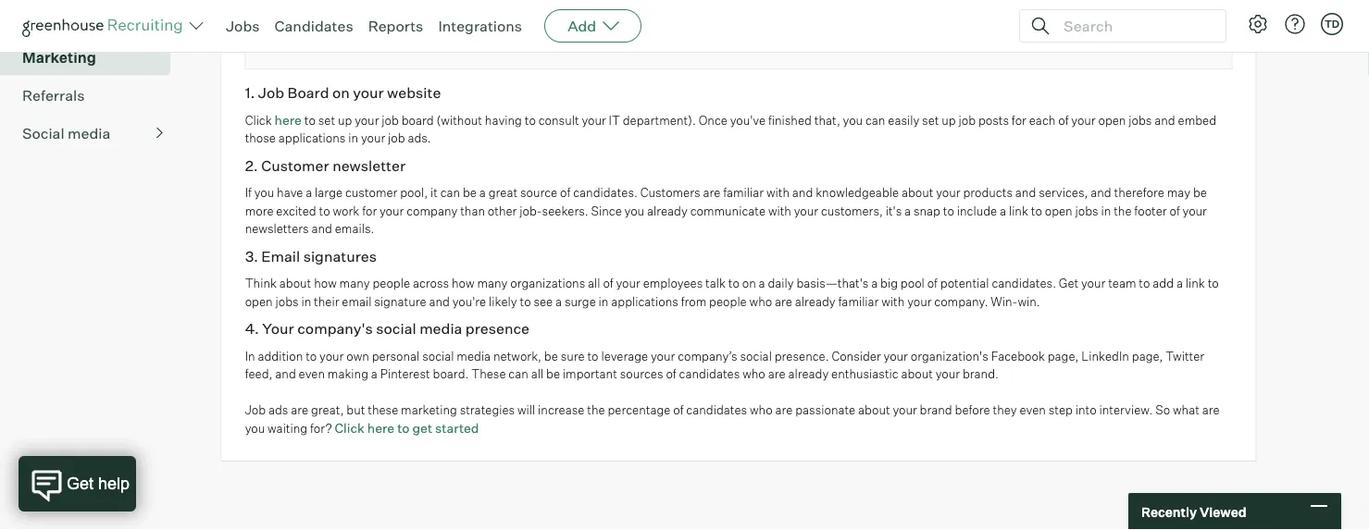 Task type: locate. For each thing, give the bounding box(es) containing it.
0 horizontal spatial here
[[275, 112, 302, 128]]

link inside think about how many people across how many organizations all of your employees talk to on a daily basis—that's a big pool of potential candidates. get your team to add a link to open jobs in their email signature and you're likely to see a surge in applications from people who are already familiar with your company. win-win.
[[1186, 277, 1206, 292]]

about inside job ads are great, but these marketing strategies will increase the percentage of candidates who are passionate about your brand before they even step into interview. so what are you waiting for?
[[859, 404, 891, 418]]

you left waiting
[[245, 422, 265, 437]]

from
[[357, 39, 382, 53], [681, 295, 707, 310]]

set down 1. job board on your website
[[318, 113, 335, 128]]

media up these
[[457, 349, 491, 364]]

1 horizontal spatial many
[[477, 277, 508, 292]]

company's
[[678, 349, 738, 364]]

we'll
[[260, 21, 286, 35], [633, 21, 659, 35]]

you inside to set up your job board (without having to consult your it department). once you've finished that, you can easily set up job posts for each of your open jobs and embed those applications in your job ads.
[[843, 113, 863, 128]]

presence
[[466, 320, 530, 339]]

candidates. inside think about how many people across how many organizations all of your employees talk to on a daily basis—that's a big pool of potential candidates. get your team to add a link to open jobs in their email signature and you're likely to see a surge in applications from people who are already familiar with your company. win-win.
[[992, 277, 1057, 292]]

even
[[299, 367, 325, 382], [1020, 404, 1047, 418]]

0 vertical spatial sources
[[626, 39, 669, 53]]

about inside "if you have a large customer pool, it can be a great source of candidates. customers are familiar with and knowledgeable about your products and services, and therefore may be more excited to work for your company than other job-seekers. since you already communicate with your customers, it's a snap to include a link to open jobs in the footer of your newsletters and emails."
[[902, 186, 934, 201]]

page, left twitter
[[1133, 349, 1164, 364]]

board.
[[433, 367, 469, 382]]

which down successful.
[[591, 39, 623, 53]]

with inside think about how many people across how many organizations all of your employees talk to on a daily basis—that's a big pool of potential candidates. get your team to add a link to open jobs in their email signature and you're likely to see a surge in applications from people who are already familiar with your company. win-win.
[[882, 295, 905, 310]]

how up you're
[[452, 277, 475, 292]]

about down organization's
[[902, 367, 934, 382]]

candidates down host
[[260, 39, 321, 53]]

3.
[[245, 248, 258, 266]]

1 horizontal spatial see
[[569, 39, 588, 53]]

all up surge
[[588, 277, 601, 292]]

social inside the we'll host your careers page and give you tips to make it successful. we'll also give you tracking links for your emails, newsletters, and social media so you can track which candidates come from these sources. that way, you can see which sources are the most effective and polish the ones that aren't.
[[991, 21, 1023, 35]]

1 horizontal spatial jobs
[[1076, 204, 1099, 219]]

click inside click here
[[245, 113, 272, 128]]

on
[[333, 84, 350, 102], [743, 277, 757, 292]]

company marketing link
[[22, 24, 163, 69]]

1 vertical spatial it
[[431, 186, 438, 201]]

board
[[402, 113, 434, 128]]

in addition to your own personal social media network, be sure to leverage your company's social presence. consider your organization's facebook page, linkedin page, twitter feed, and even making a pinterest board. these can all be important sources of candidates who are already enthusiastic about your brand.
[[245, 349, 1205, 382]]

already down customers
[[647, 204, 688, 219]]

presence.
[[775, 349, 830, 364]]

1 vertical spatial even
[[1020, 404, 1047, 418]]

jobs inside "if you have a large customer pool, it can be a great source of candidates. customers are familiar with and knowledgeable about your products and services, and therefore may be more excited to work for your company than other job-seekers. since you already communicate with your customers, it's a snap to include a link to open jobs in the footer of your newsletters and emails."
[[1076, 204, 1099, 219]]

source
[[520, 186, 558, 201]]

job
[[258, 84, 284, 102], [245, 404, 266, 418]]

tracking
[[735, 21, 780, 35]]

that
[[468, 39, 494, 53]]

0 horizontal spatial candidates.
[[574, 186, 638, 201]]

1 vertical spatial already
[[796, 295, 836, 310]]

open inside to set up your job board (without having to consult your it department). once you've finished that, you can easily set up job posts for each of your open jobs and embed those applications in your job ads.
[[1099, 113, 1127, 128]]

and down addition
[[275, 367, 296, 382]]

from inside think about how many people across how many organizations all of your employees talk to on a daily basis—that's a big pool of potential candidates. get your team to add a link to open jobs in their email signature and you're likely to see a surge in applications from people who are already familiar with your company. win-win.
[[681, 295, 707, 310]]

all
[[588, 277, 601, 292], [531, 367, 544, 382]]

emails,
[[856, 21, 895, 35]]

0 vertical spatial for
[[811, 21, 826, 35]]

Search text field
[[1060, 13, 1210, 39]]

2 we'll from the left
[[633, 21, 659, 35]]

click here to get started link
[[335, 421, 479, 437]]

0 horizontal spatial set
[[318, 113, 335, 128]]

0 horizontal spatial for
[[362, 204, 377, 219]]

are down also
[[672, 39, 689, 53]]

up
[[338, 113, 352, 128], [942, 113, 957, 128]]

2 set from the left
[[923, 113, 940, 128]]

1 horizontal spatial on
[[743, 277, 757, 292]]

1 horizontal spatial open
[[1046, 204, 1073, 219]]

1 horizontal spatial candidates.
[[992, 277, 1057, 292]]

0 horizontal spatial open
[[245, 295, 273, 310]]

about
[[902, 186, 934, 201], [280, 277, 311, 292], [902, 367, 934, 382], [859, 404, 891, 418]]

0 horizontal spatial all
[[531, 367, 544, 382]]

website
[[387, 84, 441, 102]]

already inside think about how many people across how many organizations all of your employees talk to on a daily basis—that's a big pool of potential candidates. get your team to add a link to open jobs in their email signature and you're likely to see a surge in applications from people who are already familiar with your company. win-win.
[[796, 295, 836, 310]]

many up likely
[[477, 277, 508, 292]]

enthusiastic
[[832, 367, 899, 382]]

be left "important"
[[547, 367, 560, 382]]

to right snap
[[944, 204, 955, 219]]

about down the enthusiastic
[[859, 404, 891, 418]]

1 vertical spatial candidates
[[679, 367, 740, 382]]

your up the enthusiastic
[[884, 349, 909, 364]]

services,
[[1039, 186, 1089, 201]]

2 how from the left
[[452, 277, 475, 292]]

0 vertical spatial here
[[275, 112, 302, 128]]

aren't.
[[926, 39, 962, 53]]

here
[[275, 112, 302, 128], [368, 421, 395, 437]]

1 horizontal spatial page,
[[1133, 349, 1164, 364]]

in inside "if you have a large customer pool, it can be a great source of candidates. customers are familiar with and knowledgeable about your products and services, and therefore may be more excited to work for your company than other job-seekers. since you already communicate with your customers, it's a snap to include a link to open jobs in the footer of your newsletters and emails."
[[1102, 204, 1112, 219]]

2.
[[245, 157, 258, 175]]

media inside the we'll host your careers page and give you tips to make it successful. we'll also give you tracking links for your emails, newsletters, and social media so you can track which candidates come from these sources. that way, you can see which sources are the most effective and polish the ones that aren't.
[[1026, 21, 1060, 35]]

candidates link
[[275, 17, 354, 35]]

1 vertical spatial these
[[368, 404, 399, 418]]

ads
[[269, 404, 288, 418]]

can up "company"
[[441, 186, 460, 201]]

0 vertical spatial all
[[588, 277, 601, 292]]

0 horizontal spatial which
[[591, 39, 623, 53]]

0 vertical spatial candidates
[[260, 39, 321, 53]]

and inside in addition to your own personal social media network, be sure to leverage your company's social presence. consider your organization's facebook page, linkedin page, twitter feed, and even making a pinterest board. these can all be important sources of candidates who are already enthusiastic about your brand.
[[275, 367, 296, 382]]

your down 1. job board on your website
[[355, 113, 379, 128]]

sources down leverage
[[620, 367, 664, 382]]

waiting
[[268, 422, 308, 437]]

brand
[[920, 404, 953, 418]]

all inside in addition to your own personal social media network, be sure to leverage your company's social presence. consider your organization's facebook page, linkedin page, twitter feed, and even making a pinterest board. these can all be important sources of candidates who are already enthusiastic about your brand.
[[531, 367, 544, 382]]

be left sure at bottom
[[544, 349, 558, 364]]

2 horizontal spatial jobs
[[1129, 113, 1153, 128]]

it up "company"
[[431, 186, 438, 201]]

candidates. up 'since'
[[574, 186, 638, 201]]

link inside "if you have a large customer pool, it can be a great source of candidates. customers are familiar with and knowledgeable about your products and services, and therefore may be more excited to work for your company than other job-seekers. since you already communicate with your customers, it's a snap to include a link to open jobs in the footer of your newsletters and emails."
[[1010, 204, 1029, 219]]

1 vertical spatial job
[[245, 404, 266, 418]]

for inside to set up your job board (without having to consult your it department). once you've finished that, you can easily set up job posts for each of your open jobs and embed those applications in your job ads.
[[1012, 113, 1027, 128]]

0 vertical spatial see
[[569, 39, 588, 53]]

in
[[349, 131, 359, 146], [1102, 204, 1112, 219], [301, 295, 311, 310], [599, 295, 609, 310]]

0 vertical spatial who
[[750, 295, 773, 310]]

jobs up "your"
[[276, 295, 299, 310]]

0 vertical spatial click
[[245, 113, 272, 128]]

even right they
[[1020, 404, 1047, 418]]

0 vertical spatial open
[[1099, 113, 1127, 128]]

your up snap
[[937, 186, 961, 201]]

strategies
[[460, 404, 515, 418]]

0 vertical spatial job
[[258, 84, 284, 102]]

1 vertical spatial for
[[1012, 113, 1027, 128]]

can inside in addition to your own personal social media network, be sure to leverage your company's social presence. consider your organization's facebook page, linkedin page, twitter feed, and even making a pinterest board. these can all be important sources of candidates who are already enthusiastic about your brand.
[[509, 367, 529, 382]]

and up sources.
[[417, 21, 438, 35]]

0 horizontal spatial even
[[299, 367, 325, 382]]

jobs inside think about how many people across how many organizations all of your employees talk to on a daily basis—that's a big pool of potential candidates. get your team to add a link to open jobs in their email signature and you're likely to see a surge in applications from people who are already familiar with your company. win-win.
[[276, 295, 299, 310]]

2 up from the left
[[942, 113, 957, 128]]

customers
[[641, 186, 701, 201]]

candidates. inside "if you have a large customer pool, it can be a great source of candidates. customers are familiar with and knowledgeable about your products and services, and therefore may be more excited to work for your company than other job-seekers. since you already communicate with your customers, it's a snap to include a link to open jobs in the footer of your newsletters and emails."
[[574, 186, 638, 201]]

and left embed
[[1155, 113, 1176, 128]]

0 vertical spatial on
[[333, 84, 350, 102]]

they
[[993, 404, 1018, 418]]

1 vertical spatial open
[[1046, 204, 1073, 219]]

2 vertical spatial candidates
[[687, 404, 748, 418]]

already down presence.
[[789, 367, 829, 382]]

give
[[440, 21, 463, 35], [687, 21, 710, 35]]

1 horizontal spatial it
[[559, 21, 566, 35]]

0 vertical spatial with
[[767, 186, 790, 201]]

sources down also
[[626, 39, 669, 53]]

jobs down "services,"
[[1076, 204, 1099, 219]]

easily
[[889, 113, 920, 128]]

familiar up communicate
[[724, 186, 764, 201]]

into
[[1076, 404, 1097, 418]]

increase
[[538, 404, 585, 418]]

consult
[[539, 113, 579, 128]]

therefore
[[1115, 186, 1165, 201]]

0 horizontal spatial from
[[357, 39, 382, 53]]

1 vertical spatial see
[[534, 295, 553, 310]]

sources inside in addition to your own personal social media network, be sure to leverage your company's social presence. consider your organization's facebook page, linkedin page, twitter feed, and even making a pinterest board. these can all be important sources of candidates who are already enthusiastic about your brand.
[[620, 367, 664, 382]]

reports link
[[368, 17, 424, 35]]

about up snap
[[902, 186, 934, 201]]

0 horizontal spatial give
[[440, 21, 463, 35]]

even down addition
[[299, 367, 325, 382]]

job left ads
[[245, 404, 266, 418]]

1 vertical spatial applications
[[612, 295, 679, 310]]

the left most
[[692, 39, 710, 53]]

1 horizontal spatial from
[[681, 295, 707, 310]]

jobs link
[[226, 17, 260, 35]]

who inside think about how many people across how many organizations all of your employees talk to on a daily basis—that's a big pool of potential candidates. get your team to add a link to open jobs in their email signature and you're likely to see a surge in applications from people who are already familiar with your company. win-win.
[[750, 295, 773, 310]]

communicate
[[691, 204, 766, 219]]

click for click here
[[245, 113, 272, 128]]

0 vertical spatial already
[[647, 204, 688, 219]]

your right each
[[1072, 113, 1096, 128]]

candidates inside the we'll host your careers page and give you tips to make it successful. we'll also give you tracking links for your emails, newsletters, and social media so you can track which candidates come from these sources. that way, you can see which sources are the most effective and polish the ones that aren't.
[[260, 39, 321, 53]]

all inside think about how many people across how many organizations all of your employees talk to on a daily basis—that's a big pool of potential candidates. get your team to add a link to open jobs in their email signature and you're likely to see a surge in applications from people who are already familiar with your company. win-win.
[[588, 277, 601, 292]]

it's
[[886, 204, 902, 219]]

1 vertical spatial from
[[681, 295, 707, 310]]

about inside think about how many people across how many organizations all of your employees talk to on a daily basis—that's a big pool of potential candidates. get your team to add a link to open jobs in their email signature and you're likely to see a surge in applications from people who are already familiar with your company. win-win.
[[280, 277, 311, 292]]

have
[[277, 186, 303, 201]]

1 horizontal spatial give
[[687, 21, 710, 35]]

people up signature
[[373, 277, 410, 292]]

and right the newsletters,
[[968, 21, 989, 35]]

0 vertical spatial familiar
[[724, 186, 764, 201]]

marketing
[[22, 48, 96, 67]]

0 horizontal spatial page,
[[1048, 349, 1079, 364]]

media down you're
[[420, 320, 463, 339]]

greenhouse recruiting image
[[22, 15, 189, 37]]

open down 'think'
[[245, 295, 273, 310]]

0 vertical spatial people
[[373, 277, 410, 292]]

social left so
[[991, 21, 1023, 35]]

which right track
[[1154, 21, 1186, 35]]

many
[[340, 277, 370, 292], [477, 277, 508, 292]]

you inside job ads are great, but these marketing strategies will increase the percentage of candidates who are passionate about your brand before they even step into interview. so what are you waiting for?
[[245, 422, 265, 437]]

open down "services,"
[[1046, 204, 1073, 219]]

2 vertical spatial with
[[882, 295, 905, 310]]

customers,
[[822, 204, 884, 219]]

1 set from the left
[[318, 113, 335, 128]]

2 vertical spatial jobs
[[276, 295, 299, 310]]

pool,
[[400, 186, 428, 201]]

basis—that's
[[797, 277, 869, 292]]

0 vertical spatial jobs
[[1129, 113, 1153, 128]]

who down the daily
[[750, 295, 773, 310]]

sure
[[561, 349, 585, 364]]

to left add
[[1140, 277, 1151, 292]]

0 horizontal spatial how
[[314, 277, 337, 292]]

are down presence.
[[768, 367, 786, 382]]

give up sources.
[[440, 21, 463, 35]]

1 vertical spatial click
[[335, 421, 365, 437]]

it left add at the top of page
[[559, 21, 566, 35]]

up down 1. job board on your website
[[338, 113, 352, 128]]

for inside the we'll host your careers page and give you tips to make it successful. we'll also give you tracking links for your emails, newsletters, and social media so you can track which candidates come from these sources. that way, you can see which sources are the most effective and polish the ones that aren't.
[[811, 21, 826, 35]]

people
[[373, 277, 410, 292], [710, 295, 747, 310]]

who up job ads are great, but these marketing strategies will increase the percentage of candidates who are passionate about your brand before they even step into interview. so what are you waiting for?
[[743, 367, 766, 382]]

1 vertical spatial jobs
[[1076, 204, 1099, 219]]

are inside think about how many people across how many organizations all of your employees talk to on a daily basis—that's a big pool of potential candidates. get your team to add a link to open jobs in their email signature and you're likely to see a surge in applications from people who are already familiar with your company. win-win.
[[775, 295, 793, 310]]

the right increase
[[587, 404, 605, 418]]

link
[[1010, 204, 1029, 219], [1186, 277, 1206, 292]]

1 horizontal spatial set
[[923, 113, 940, 128]]

these inside the we'll host your careers page and give you tips to make it successful. we'll also give you tracking links for your emails, newsletters, and social media so you can track which candidates come from these sources. that way, you can see which sources are the most effective and polish the ones that aren't.
[[385, 39, 416, 53]]

candidates down company's
[[679, 367, 740, 382]]

sources inside the we'll host your careers page and give you tips to make it successful. we'll also give you tracking links for your emails, newsletters, and social media so you can track which candidates come from these sources. that way, you can see which sources are the most effective and polish the ones that aren't.
[[626, 39, 669, 53]]

1 vertical spatial here
[[368, 421, 395, 437]]

1 vertical spatial who
[[743, 367, 766, 382]]

it inside the we'll host your careers page and give you tips to make it successful. we'll also give you tracking links for your emails, newsletters, and social media so you can track which candidates come from these sources. that way, you can see which sources are the most effective and polish the ones that aren't.
[[559, 21, 566, 35]]

your up making
[[320, 349, 344, 364]]

about inside in addition to your own personal social media network, be sure to leverage your company's social presence. consider your organization's facebook page, linkedin page, twitter feed, and even making a pinterest board. these can all be important sources of candidates who are already enthusiastic about your brand.
[[902, 367, 934, 382]]

it
[[609, 113, 620, 128]]

1 horizontal spatial link
[[1186, 277, 1206, 292]]

we'll left also
[[633, 21, 659, 35]]

excited
[[276, 204, 317, 219]]

2 vertical spatial who
[[750, 404, 773, 418]]

of up percentage
[[666, 367, 677, 382]]

0 horizontal spatial it
[[431, 186, 438, 201]]

a down products
[[1000, 204, 1007, 219]]

great,
[[311, 404, 344, 418]]

1 horizontal spatial up
[[942, 113, 957, 128]]

0 vertical spatial which
[[1154, 21, 1186, 35]]

you right that,
[[843, 113, 863, 128]]

0 vertical spatial from
[[357, 39, 382, 53]]

0 horizontal spatial familiar
[[724, 186, 764, 201]]

0 horizontal spatial up
[[338, 113, 352, 128]]

0 horizontal spatial applications
[[279, 131, 346, 146]]

0 vertical spatial applications
[[279, 131, 346, 146]]

candidates inside job ads are great, but these marketing strategies will increase the percentage of candidates who are passionate about your brand before they even step into interview. so what are you waiting for?
[[687, 404, 748, 418]]

likely
[[489, 295, 517, 310]]

from inside the we'll host your careers page and give you tips to make it successful. we'll also give you tracking links for your emails, newsletters, and social media so you can track which candidates come from these sources. that way, you can see which sources are the most effective and polish the ones that aren't.
[[357, 39, 382, 53]]

a
[[306, 186, 312, 201], [480, 186, 486, 201], [905, 204, 912, 219], [1000, 204, 1007, 219], [759, 277, 766, 292], [872, 277, 878, 292], [1177, 277, 1184, 292], [556, 295, 562, 310], [371, 367, 378, 382]]

1 vertical spatial candidates.
[[992, 277, 1057, 292]]

with down big
[[882, 295, 905, 310]]

1 vertical spatial on
[[743, 277, 757, 292]]

set right easily
[[923, 113, 940, 128]]

may
[[1168, 186, 1191, 201]]

0 horizontal spatial we'll
[[260, 21, 286, 35]]

0 horizontal spatial jobs
[[276, 295, 299, 310]]

page, left linkedin
[[1048, 349, 1079, 364]]

we'll host your careers page and give you tips to make it successful. we'll also give you tracking links for your emails, newsletters, and social media so you can track which candidates come from these sources. that way, you can see which sources are the most effective and polish the ones that aren't.
[[260, 21, 1186, 53]]

your inside job ads are great, but these marketing strategies will increase the percentage of candidates who are passionate about your brand before they even step into interview. so what are you waiting for?
[[893, 404, 918, 418]]

0 vertical spatial candidates.
[[574, 186, 638, 201]]

1 vertical spatial link
[[1186, 277, 1206, 292]]

familiar inside think about how many people across how many organizations all of your employees talk to on a daily basis—that's a big pool of potential candidates. get your team to add a link to open jobs in their email signature and you're likely to see a surge in applications from people who are already familiar with your company. win-win.
[[839, 295, 879, 310]]

on right board
[[333, 84, 350, 102]]

1 horizontal spatial all
[[588, 277, 601, 292]]

1 vertical spatial familiar
[[839, 295, 879, 310]]

your left 'brand'
[[893, 404, 918, 418]]

come
[[324, 39, 354, 53]]

media left so
[[1026, 21, 1060, 35]]

0 horizontal spatial many
[[340, 277, 370, 292]]

1 horizontal spatial for
[[811, 21, 826, 35]]

applications
[[279, 131, 346, 146], [612, 295, 679, 310]]

see inside think about how many people across how many organizations all of your employees talk to on a daily basis—that's a big pool of potential candidates. get your team to add a link to open jobs in their email signature and you're likely to see a surge in applications from people who are already familiar with your company. win-win.
[[534, 295, 553, 310]]

1 horizontal spatial click
[[335, 421, 365, 437]]

customer
[[345, 186, 398, 201]]

click down the but
[[335, 421, 365, 437]]

1 horizontal spatial we'll
[[633, 21, 659, 35]]

in left the footer
[[1102, 204, 1112, 219]]

1 horizontal spatial here
[[368, 421, 395, 437]]

familiar down basis—that's
[[839, 295, 879, 310]]

large
[[315, 186, 343, 201]]

ones
[[872, 39, 899, 53]]

1 horizontal spatial familiar
[[839, 295, 879, 310]]

0 horizontal spatial link
[[1010, 204, 1029, 219]]

0 vertical spatial it
[[559, 21, 566, 35]]

since
[[591, 204, 622, 219]]

are down the daily
[[775, 295, 793, 310]]

1 vertical spatial sources
[[620, 367, 664, 382]]

applications inside to set up your job board (without having to consult your it department). once you've finished that, you can easily set up job posts for each of your open jobs and embed those applications in your job ads.
[[279, 131, 346, 146]]

here link
[[275, 112, 302, 128]]

social
[[991, 21, 1023, 35], [376, 320, 417, 339], [423, 349, 454, 364], [741, 349, 772, 364]]

than
[[461, 204, 485, 219]]

2 many from the left
[[477, 277, 508, 292]]

1 horizontal spatial people
[[710, 295, 747, 310]]

1 horizontal spatial how
[[452, 277, 475, 292]]

0 horizontal spatial see
[[534, 295, 553, 310]]

2 vertical spatial open
[[245, 295, 273, 310]]

can down network,
[[509, 367, 529, 382]]

2 vertical spatial for
[[362, 204, 377, 219]]

candidates down in addition to your own personal social media network, be sure to leverage your company's social presence. consider your organization's facebook page, linkedin page, twitter feed, and even making a pinterest board. these can all be important sources of candidates who are already enthusiastic about your brand. on the bottom of page
[[687, 404, 748, 418]]

up left 'posts'
[[942, 113, 957, 128]]

2. customer newsletter
[[245, 157, 406, 175]]

0 horizontal spatial on
[[333, 84, 350, 102]]

2 horizontal spatial for
[[1012, 113, 1027, 128]]

can inside "if you have a large customer pool, it can be a great source of candidates. customers are familiar with and knowledgeable about your products and services, and therefore may be more excited to work for your company than other job-seekers. since you already communicate with your customers, it's a snap to include a link to open jobs in the footer of your newsletters and emails."
[[441, 186, 460, 201]]

company.
[[935, 295, 989, 310]]

of down "may"
[[1170, 204, 1181, 219]]

from down the careers
[[357, 39, 382, 53]]

daily
[[768, 277, 794, 292]]

applications down here "link" on the left top of page
[[279, 131, 346, 146]]

in inside to set up your job board (without having to consult your it department). once you've finished that, you can easily set up job posts for each of your open jobs and embed those applications in your job ads.
[[349, 131, 359, 146]]

a left great
[[480, 186, 486, 201]]

and inside think about how many people across how many organizations all of your employees talk to on a daily basis—that's a big pool of potential candidates. get your team to add a link to open jobs in their email signature and you're likely to see a surge in applications from people who are already familiar with your company. win-win.
[[429, 295, 450, 310]]

the
[[692, 39, 710, 53], [852, 39, 870, 53], [1114, 204, 1132, 219], [587, 404, 605, 418]]

so
[[1062, 21, 1075, 35]]

1 page, from the left
[[1048, 349, 1079, 364]]

and left "services,"
[[1016, 186, 1037, 201]]

0 vertical spatial even
[[299, 367, 325, 382]]

0 horizontal spatial click
[[245, 113, 272, 128]]

marketing
[[401, 404, 457, 418]]

1 vertical spatial all
[[531, 367, 544, 382]]

link right add
[[1186, 277, 1206, 292]]

can
[[1101, 21, 1120, 35], [546, 39, 566, 53], [866, 113, 886, 128], [441, 186, 460, 201], [509, 367, 529, 382]]

1 horizontal spatial applications
[[612, 295, 679, 310]]



Task type: describe. For each thing, give the bounding box(es) containing it.
work
[[333, 204, 360, 219]]

candidates inside in addition to your own personal social media network, be sure to leverage your company's social presence. consider your organization's facebook page, linkedin page, twitter feed, and even making a pinterest board. these can all be important sources of candidates who are already enthusiastic about your brand.
[[679, 367, 740, 382]]

are inside the we'll host your careers page and give you tips to make it successful. we'll also give you tracking links for your emails, newsletters, and social media so you can track which candidates come from these sources. that way, you can see which sources are the most effective and polish the ones that aren't.
[[672, 39, 689, 53]]

and inside to set up your job board (without having to consult your it department). once you've finished that, you can easily set up job posts for each of your open jobs and embed those applications in your job ads.
[[1155, 113, 1176, 128]]

familiar inside "if you have a large customer pool, it can be a great source of candidates. customers are familiar with and knowledgeable about your products and services, and therefore may be more excited to work for your company than other job-seekers. since you already communicate with your customers, it's a snap to include a link to open jobs in the footer of your newsletters and emails."
[[724, 186, 764, 201]]

make
[[526, 21, 556, 35]]

having
[[485, 113, 522, 128]]

to down "services,"
[[1032, 204, 1043, 219]]

once
[[699, 113, 728, 128]]

0 horizontal spatial people
[[373, 277, 410, 292]]

1 we'll from the left
[[260, 21, 286, 35]]

add
[[1154, 277, 1175, 292]]

company
[[407, 204, 458, 219]]

win.
[[1018, 295, 1041, 310]]

company's
[[298, 320, 373, 339]]

successful.
[[568, 21, 630, 35]]

a right it's
[[905, 204, 912, 219]]

1 up from the left
[[338, 113, 352, 128]]

team
[[1109, 277, 1137, 292]]

integrations
[[438, 17, 523, 35]]

department).
[[623, 113, 696, 128]]

your up come
[[316, 21, 340, 35]]

even inside in addition to your own personal social media network, be sure to leverage your company's social presence. consider your organization's facebook page, linkedin page, twitter feed, and even making a pinterest board. these can all be important sources of candidates who are already enthusiastic about your brand.
[[299, 367, 325, 382]]

addition
[[258, 349, 303, 364]]

your left it
[[582, 113, 606, 128]]

open inside think about how many people across how many organizations all of your employees talk to on a daily basis—that's a big pool of potential candidates. get your team to add a link to open jobs in their email signature and you're likely to see a surge in applications from people who are already familiar with your company. win-win.
[[245, 295, 273, 310]]

open inside "if you have a large customer pool, it can be a great source of candidates. customers are familiar with and knowledgeable about your products and services, and therefore may be more excited to work for your company than other job-seekers. since you already communicate with your customers, it's a snap to include a link to open jobs in the footer of your newsletters and emails."
[[1046, 204, 1073, 219]]

of inside in addition to your own personal social media network, be sure to leverage your company's social presence. consider your organization's facebook page, linkedin page, twitter feed, and even making a pinterest board. these can all be important sources of candidates who are already enthusiastic about your brand.
[[666, 367, 677, 382]]

great
[[489, 186, 518, 201]]

job left the ads.
[[388, 131, 405, 146]]

that
[[901, 39, 924, 53]]

job left 'posts'
[[959, 113, 976, 128]]

and left the knowledgeable
[[793, 186, 814, 201]]

1 many from the left
[[340, 277, 370, 292]]

job inside job ads are great, but these marketing strategies will increase the percentage of candidates who are passionate about your brand before they even step into interview. so what are you waiting for?
[[245, 404, 266, 418]]

1.
[[245, 84, 255, 102]]

1 vertical spatial with
[[769, 204, 792, 219]]

the inside "if you have a large customer pool, it can be a great source of candidates. customers are familiar with and knowledgeable about your products and services, and therefore may be more excited to work for your company than other job-seekers. since you already communicate with your customers, it's a snap to include a link to open jobs in the footer of your newsletters and emails."
[[1114, 204, 1132, 219]]

who inside job ads are great, but these marketing strategies will increase the percentage of candidates who are passionate about your brand before they even step into interview. so what are you waiting for?
[[750, 404, 773, 418]]

your right leverage
[[651, 349, 676, 364]]

the down emails,
[[852, 39, 870, 53]]

what
[[1174, 404, 1200, 418]]

are right ads
[[291, 404, 309, 418]]

td button
[[1322, 13, 1344, 35]]

passionate
[[796, 404, 856, 418]]

to inside the we'll host your careers page and give you tips to make it successful. we'll also give you tracking links for your emails, newsletters, and social media so you can track which candidates come from these sources. that way, you can see which sources are the most effective and polish the ones that aren't.
[[512, 21, 523, 35]]

host
[[289, 21, 313, 35]]

who inside in addition to your own personal social media network, be sure to leverage your company's social presence. consider your organization's facebook page, linkedin page, twitter feed, and even making a pinterest board. these can all be important sources of candidates who are already enthusiastic about your brand.
[[743, 367, 766, 382]]

1 how from the left
[[314, 277, 337, 292]]

for inside "if you have a large customer pool, it can be a great source of candidates. customers are familiar with and knowledgeable about your products and services, and therefore may be more excited to work for your company than other job-seekers. since you already communicate with your customers, it's a snap to include a link to open jobs in the footer of your newsletters and emails."
[[362, 204, 377, 219]]

candidates
[[275, 17, 354, 35]]

interview.
[[1100, 404, 1154, 418]]

step
[[1049, 404, 1074, 418]]

job-
[[520, 204, 542, 219]]

in right surge
[[599, 295, 609, 310]]

in left their
[[301, 295, 311, 310]]

to right talk
[[729, 277, 740, 292]]

other
[[488, 204, 517, 219]]

your right the get
[[1082, 277, 1106, 292]]

to down large
[[319, 204, 330, 219]]

social media link
[[22, 122, 163, 145]]

are left passionate
[[776, 404, 793, 418]]

to left get
[[398, 421, 410, 437]]

3. email signatures
[[245, 248, 377, 266]]

1 give from the left
[[440, 21, 463, 35]]

these inside job ads are great, but these marketing strategies will increase the percentage of candidates who are passionate about your brand before they even step into interview. so what are you waiting for?
[[368, 404, 399, 418]]

and down links
[[792, 39, 813, 53]]

track
[[1123, 21, 1151, 35]]

see inside the we'll host your careers page and give you tips to make it successful. we'll also give you tracking links for your emails, newsletters, and social media so you can track which candidates come from these sources. that way, you can see which sources are the most effective and polish the ones that aren't.
[[569, 39, 588, 53]]

viewed
[[1200, 504, 1247, 520]]

it inside "if you have a large customer pool, it can be a great source of candidates. customers are familiar with and knowledgeable about your products and services, and therefore may be more excited to work for your company than other job-seekers. since you already communicate with your customers, it's a snap to include a link to open jobs in the footer of your newsletters and emails."
[[431, 186, 438, 201]]

newsletter
[[333, 157, 406, 175]]

more
[[245, 204, 274, 219]]

4.
[[245, 320, 259, 339]]

think about how many people across how many organizations all of your employees talk to on a daily basis—that's a big pool of potential candidates. get your team to add a link to open jobs in their email signature and you're likely to see a surge in applications from people who are already familiar with your company. win-win.
[[245, 277, 1220, 310]]

making
[[328, 367, 369, 382]]

your left customers,
[[795, 204, 819, 219]]

here for click here to get started
[[368, 421, 395, 437]]

talk
[[706, 277, 726, 292]]

board
[[288, 84, 329, 102]]

these
[[472, 367, 506, 382]]

a right add
[[1177, 277, 1184, 292]]

personal
[[372, 349, 420, 364]]

are inside in addition to your own personal social media network, be sure to leverage your company's social presence. consider your organization's facebook page, linkedin page, twitter feed, and even making a pinterest board. these can all be important sources of candidates who are already enthusiastic about your brand.
[[768, 367, 786, 382]]

and right "services,"
[[1091, 186, 1112, 201]]

your up newsletter at the left top
[[361, 131, 386, 146]]

job ads are great, but these marketing strategies will increase the percentage of candidates who are passionate about your brand before they even step into interview. so what are you waiting for?
[[245, 404, 1220, 437]]

your down organization's
[[936, 367, 961, 382]]

social up board.
[[423, 349, 454, 364]]

a left big
[[872, 277, 878, 292]]

on inside think about how many people across how many organizations all of your employees talk to on a daily basis—that's a big pool of potential candidates. get your team to add a link to open jobs in their email signature and you're likely to see a surge in applications from people who are already familiar with your company. win-win.
[[743, 277, 757, 292]]

to right likely
[[520, 295, 531, 310]]

(without
[[437, 113, 483, 128]]

1. job board on your website
[[245, 84, 441, 102]]

your left employees
[[616, 277, 641, 292]]

click for click here to get started
[[335, 421, 365, 437]]

to right 'having'
[[525, 113, 536, 128]]

your down "may"
[[1183, 204, 1208, 219]]

get
[[413, 421, 433, 437]]

win-
[[991, 295, 1018, 310]]

of up seekers.
[[560, 186, 571, 201]]

you right so
[[1078, 21, 1098, 35]]

2 give from the left
[[687, 21, 710, 35]]

can down make
[[546, 39, 566, 53]]

are right what
[[1203, 404, 1220, 418]]

those
[[245, 131, 276, 146]]

emails.
[[335, 222, 374, 237]]

4. your company's social media presence
[[245, 320, 530, 339]]

a inside in addition to your own personal social media network, be sure to leverage your company's social presence. consider your organization's facebook page, linkedin page, twitter feed, and even making a pinterest board. these can all be important sources of candidates who are already enthusiastic about your brand.
[[371, 367, 378, 382]]

your left website
[[353, 84, 384, 102]]

finished
[[769, 113, 812, 128]]

your down the customer
[[380, 204, 404, 219]]

media inside in addition to your own personal social media network, be sure to leverage your company's social presence. consider your organization's facebook page, linkedin page, twitter feed, and even making a pinterest board. these can all be important sources of candidates who are already enthusiastic about your brand.
[[457, 349, 491, 364]]

social up personal
[[376, 320, 417, 339]]

jobs inside to set up your job board (without having to consult your it department). once you've finished that, you can easily set up job posts for each of your open jobs and embed those applications in your job ads.
[[1129, 113, 1153, 128]]

but
[[347, 404, 365, 418]]

you right if in the top of the page
[[254, 186, 274, 201]]

that,
[[815, 113, 841, 128]]

2 page, from the left
[[1133, 349, 1164, 364]]

before
[[955, 404, 991, 418]]

be right "may"
[[1194, 186, 1208, 201]]

posts
[[979, 113, 1010, 128]]

to up "important"
[[588, 349, 599, 364]]

to right addition
[[306, 349, 317, 364]]

each
[[1030, 113, 1056, 128]]

be up than
[[463, 186, 477, 201]]

brand.
[[963, 367, 999, 382]]

1 vertical spatial people
[[710, 295, 747, 310]]

own
[[347, 349, 369, 364]]

referrals link
[[22, 84, 163, 107]]

you down make
[[524, 39, 544, 53]]

social left presence.
[[741, 349, 772, 364]]

are inside "if you have a large customer pool, it can be a great source of candidates. customers are familiar with and knowledgeable about your products and services, and therefore may be more excited to work for your company than other job-seekers. since you already communicate with your customers, it's a snap to include a link to open jobs in the footer of your newsletters and emails."
[[703, 186, 721, 201]]

important
[[563, 367, 618, 382]]

way,
[[496, 39, 521, 53]]

social
[[22, 124, 64, 143]]

footer
[[1135, 204, 1168, 219]]

knowledgeable
[[816, 186, 900, 201]]

a left the daily
[[759, 277, 766, 292]]

pool
[[901, 277, 925, 292]]

the inside job ads are great, but these marketing strategies will increase the percentage of candidates who are passionate about your brand before they even step into interview. so what are you waiting for?
[[587, 404, 605, 418]]

facebook
[[992, 349, 1046, 364]]

of right "pool"
[[928, 277, 938, 292]]

of inside job ads are great, but these marketing strategies will increase the percentage of candidates who are passionate about your brand before they even step into interview. so what are you waiting for?
[[674, 404, 684, 418]]

job left board
[[382, 113, 399, 128]]

media down referrals link
[[68, 124, 111, 143]]

already inside "if you have a large customer pool, it can be a great source of candidates. customers are familiar with and knowledgeable about your products and services, and therefore may be more excited to work for your company than other job-seekers. since you already communicate with your customers, it's a snap to include a link to open jobs in the footer of your newsletters and emails."
[[647, 204, 688, 219]]

think
[[245, 277, 277, 292]]

a right "have"
[[306, 186, 312, 201]]

your up polish
[[829, 21, 853, 35]]

can inside to set up your job board (without having to consult your it department). once you've finished that, you can easily set up job posts for each of your open jobs and embed those applications in your job ads.
[[866, 113, 886, 128]]

include
[[958, 204, 998, 219]]

you up most
[[712, 21, 732, 35]]

careers
[[343, 21, 384, 35]]

of right the organizations
[[603, 277, 614, 292]]

tips
[[488, 21, 509, 35]]

you right 'since'
[[625, 204, 645, 219]]

to right add
[[1208, 277, 1220, 292]]

organization's
[[911, 349, 989, 364]]

of inside to set up your job board (without having to consult your it department). once you've finished that, you can easily set up job posts for each of your open jobs and embed those applications in your job ads.
[[1059, 113, 1069, 128]]

recently viewed
[[1142, 504, 1247, 520]]

to set up your job board (without having to consult your it department). once you've finished that, you can easily set up job posts for each of your open jobs and embed those applications in your job ads.
[[245, 113, 1217, 146]]

leverage
[[602, 349, 649, 364]]

td
[[1325, 18, 1340, 30]]

and up 3. email signatures
[[312, 222, 332, 237]]

linkedin
[[1082, 349, 1130, 364]]

email
[[261, 248, 300, 266]]

across
[[413, 277, 449, 292]]

signatures
[[304, 248, 377, 266]]

add
[[568, 17, 597, 35]]

in
[[245, 349, 255, 364]]

effective
[[743, 39, 790, 53]]

twitter
[[1166, 349, 1205, 364]]

applications inside think about how many people across how many organizations all of your employees talk to on a daily basis—that's a big pool of potential candidates. get your team to add a link to open jobs in their email signature and you're likely to see a surge in applications from people who are already familiar with your company. win-win.
[[612, 295, 679, 310]]

you up that
[[466, 21, 486, 35]]

already inside in addition to your own personal social media network, be sure to leverage your company's social presence. consider your organization's facebook page, linkedin page, twitter feed, and even making a pinterest board. these can all be important sources of candidates who are already enthusiastic about your brand.
[[789, 367, 829, 382]]

configure image
[[1248, 13, 1270, 35]]

1 horizontal spatial which
[[1154, 21, 1186, 35]]

employees
[[643, 277, 703, 292]]

signature
[[374, 295, 427, 310]]

here for click here
[[275, 112, 302, 128]]

can left track
[[1101, 21, 1120, 35]]

to right here "link" on the left top of page
[[305, 113, 316, 128]]

started
[[435, 421, 479, 437]]

your down "pool"
[[908, 295, 932, 310]]

even inside job ads are great, but these marketing strategies will increase the percentage of candidates who are passionate about your brand before they even step into interview. so what are you waiting for?
[[1020, 404, 1047, 418]]

a down the organizations
[[556, 295, 562, 310]]

pinterest
[[380, 367, 430, 382]]

click here to get started
[[335, 421, 479, 437]]



Task type: vqa. For each thing, say whether or not it's contained in the screenshot.
the bottom PASTE
no



